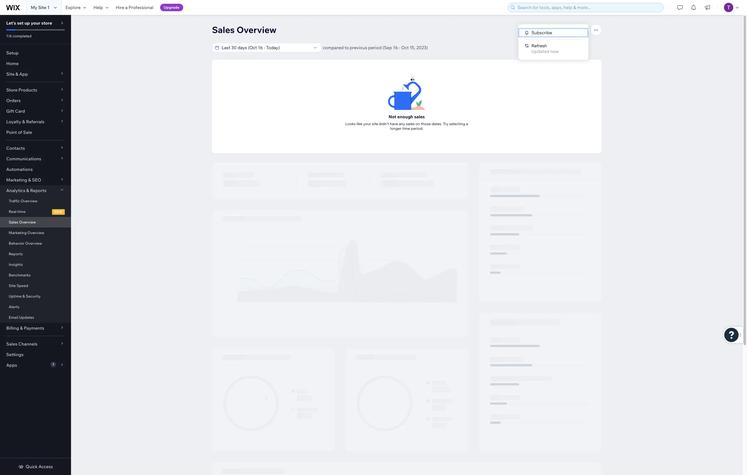 Task type: locate. For each thing, give the bounding box(es) containing it.
1 vertical spatial sales
[[406, 122, 415, 126]]

marketing inside dropdown button
[[6, 177, 27, 183]]

set
[[17, 20, 23, 26]]

1 vertical spatial marketing
[[9, 231, 27, 235]]

insights
[[9, 262, 23, 267]]

1 horizontal spatial your
[[363, 122, 371, 126]]

loyalty & referrals
[[6, 119, 44, 125]]

0 horizontal spatial a
[[125, 5, 128, 10]]

time right longer
[[402, 126, 410, 131]]

1 vertical spatial 1
[[52, 363, 54, 367]]

overview for marketing overview link
[[28, 231, 44, 235]]

automations link
[[0, 164, 71, 175]]

& inside analytics & reports dropdown button
[[26, 188, 29, 194]]

dates.
[[432, 122, 442, 126]]

2 vertical spatial site
[[9, 284, 16, 288]]

behavior overview
[[9, 241, 42, 246]]

store products
[[6, 87, 37, 93]]

marketing up analytics on the top of page
[[6, 177, 27, 183]]

analytics & reports button
[[0, 185, 71, 196]]

benchmarks link
[[0, 270, 71, 281]]

sales overview link
[[0, 217, 71, 228]]

sales left on
[[406, 122, 415, 126]]

upgrade
[[164, 5, 179, 10]]

enough
[[397, 114, 413, 120]]

& for analytics
[[26, 188, 29, 194]]

1 horizontal spatial time
[[402, 126, 410, 131]]

overview for behavior overview link
[[25, 241, 42, 246]]

site & app
[[6, 71, 28, 77]]

(sep
[[383, 45, 392, 50]]

site right the my
[[38, 5, 46, 10]]

your right 'like'
[[363, 122, 371, 126]]

a inside not enough sales looks like your site didn't have any sales on those dates. try selecting a longer time period.
[[466, 122, 468, 126]]

1 horizontal spatial 1
[[52, 363, 54, 367]]

1 horizontal spatial sales overview
[[212, 24, 277, 35]]

marketing overview link
[[0, 228, 71, 238]]

site for site & app
[[6, 71, 14, 77]]

point of sale
[[6, 130, 32, 135]]

sales channels button
[[0, 339, 71, 350]]

reports down seo
[[30, 188, 46, 194]]

billing & payments button
[[0, 323, 71, 334]]

your right up at left
[[31, 20, 40, 26]]

1 vertical spatial sales overview
[[9, 220, 36, 225]]

compared
[[323, 45, 344, 50]]

marketing & seo button
[[0, 175, 71, 185]]

1 vertical spatial a
[[466, 122, 468, 126]]

1 horizontal spatial reports
[[30, 188, 46, 194]]

1
[[47, 5, 50, 10], [52, 363, 54, 367]]

overview for traffic overview link
[[21, 199, 37, 203]]

email
[[9, 315, 18, 320]]

let's set up your store
[[6, 20, 52, 26]]

of
[[18, 130, 22, 135]]

sales
[[414, 114, 425, 120], [406, 122, 415, 126]]

site down home
[[6, 71, 14, 77]]

marketing
[[6, 177, 27, 183], [9, 231, 27, 235]]

products
[[18, 87, 37, 93]]

upgrade button
[[160, 4, 183, 11]]

sales inside popup button
[[6, 342, 17, 347]]

1/6 completed
[[6, 34, 31, 38]]

sales up on
[[414, 114, 425, 120]]

& for uptime
[[23, 294, 25, 299]]

oct
[[401, 45, 409, 50]]

compared to previous period (sep 16 - oct 15, 2023)
[[323, 45, 428, 50]]

& inside marketing & seo dropdown button
[[28, 177, 31, 183]]

on
[[416, 122, 420, 126]]

site
[[38, 5, 46, 10], [6, 71, 14, 77], [9, 284, 16, 288]]

benchmarks
[[9, 273, 31, 278]]

1 vertical spatial site
[[6, 71, 14, 77]]

a right the selecting at the top right
[[466, 122, 468, 126]]

up
[[24, 20, 30, 26]]

site speed link
[[0, 281, 71, 291]]

0 vertical spatial sales overview
[[212, 24, 277, 35]]

0 vertical spatial a
[[125, 5, 128, 10]]

store
[[6, 87, 17, 93]]

site inside popup button
[[6, 71, 14, 77]]

email updates
[[9, 315, 34, 320]]

& right billing at the bottom left of the page
[[20, 326, 23, 331]]

subscribe
[[532, 30, 552, 36]]

0 horizontal spatial sales overview
[[9, 220, 36, 225]]

0 vertical spatial marketing
[[6, 177, 27, 183]]

& left seo
[[28, 177, 31, 183]]

time down traffic overview
[[18, 209, 25, 214]]

& right uptime
[[23, 294, 25, 299]]

marketing up behavior
[[9, 231, 27, 235]]

& inside billing & payments 'popup button'
[[20, 326, 23, 331]]

hire
[[116, 5, 124, 10]]

1 vertical spatial sales
[[9, 220, 18, 225]]

menu
[[519, 28, 589, 56]]

& inside loyalty & referrals dropdown button
[[22, 119, 25, 125]]

access
[[39, 464, 53, 470]]

menu containing subscribe
[[519, 28, 589, 56]]

didn't
[[379, 122, 389, 126]]

insights link
[[0, 260, 71, 270]]

completed
[[13, 34, 31, 38]]

sales overview inside the sidebar element
[[9, 220, 36, 225]]

to
[[345, 45, 349, 50]]

sales for sales channels popup button
[[6, 342, 17, 347]]

1 vertical spatial time
[[18, 209, 25, 214]]

point
[[6, 130, 17, 135]]

1 vertical spatial reports
[[9, 252, 23, 256]]

selecting
[[449, 122, 465, 126]]

site & app button
[[0, 69, 71, 79]]

16
[[393, 45, 398, 50]]

0 horizontal spatial your
[[31, 20, 40, 26]]

reports up insights
[[9, 252, 23, 256]]

0 vertical spatial your
[[31, 20, 40, 26]]

site left speed
[[9, 284, 16, 288]]

help button
[[90, 0, 112, 15]]

time
[[402, 126, 410, 131], [18, 209, 25, 214]]

orders button
[[0, 95, 71, 106]]

card
[[15, 108, 25, 114]]

reports
[[30, 188, 46, 194], [9, 252, 23, 256]]

setup link
[[0, 48, 71, 58]]

& inside uptime & security link
[[23, 294, 25, 299]]

updated
[[532, 49, 549, 54]]

0 horizontal spatial 1
[[47, 5, 50, 10]]

&
[[15, 71, 18, 77], [22, 119, 25, 125], [28, 177, 31, 183], [26, 188, 29, 194], [23, 294, 25, 299], [20, 326, 23, 331]]

None field
[[220, 43, 311, 52]]

overview for sales overview link
[[19, 220, 36, 225]]

setup
[[6, 50, 19, 56]]

0 horizontal spatial time
[[18, 209, 25, 214]]

longer
[[390, 126, 402, 131]]

& for marketing
[[28, 177, 31, 183]]

1 horizontal spatial a
[[466, 122, 468, 126]]

1 down settings link
[[52, 363, 54, 367]]

& inside site & app popup button
[[15, 71, 18, 77]]

1 vertical spatial your
[[363, 122, 371, 126]]

contacts button
[[0, 143, 71, 154]]

previous
[[350, 45, 367, 50]]

& left app
[[15, 71, 18, 77]]

& for loyalty
[[22, 119, 25, 125]]

reports link
[[0, 249, 71, 260]]

explore
[[65, 5, 81, 10]]

& down marketing & seo
[[26, 188, 29, 194]]

0 vertical spatial sales
[[414, 114, 425, 120]]

2 vertical spatial sales
[[6, 342, 17, 347]]

sales overview
[[212, 24, 277, 35], [9, 220, 36, 225]]

a right hire
[[125, 5, 128, 10]]

1/6
[[6, 34, 12, 38]]

0 horizontal spatial reports
[[9, 252, 23, 256]]

apps
[[6, 363, 17, 368]]

& right loyalty
[[22, 119, 25, 125]]

0 vertical spatial reports
[[30, 188, 46, 194]]

email updates link
[[0, 313, 71, 323]]

1 right the my
[[47, 5, 50, 10]]

0 vertical spatial time
[[402, 126, 410, 131]]



Task type: vqa. For each thing, say whether or not it's contained in the screenshot.
Email Updates link
yes



Task type: describe. For each thing, give the bounding box(es) containing it.
marketing & seo
[[6, 177, 41, 183]]

let's
[[6, 20, 16, 26]]

refresh
[[532, 43, 547, 49]]

orders
[[6, 98, 21, 103]]

behavior
[[9, 241, 24, 246]]

help
[[93, 5, 103, 10]]

channels
[[18, 342, 38, 347]]

like
[[357, 122, 363, 126]]

& for site
[[15, 71, 18, 77]]

my
[[31, 5, 37, 10]]

seo
[[32, 177, 41, 183]]

uptime & security
[[9, 294, 41, 299]]

store products button
[[0, 85, 71, 95]]

0 vertical spatial site
[[38, 5, 46, 10]]

traffic
[[9, 199, 20, 203]]

sale
[[23, 130, 32, 135]]

have
[[390, 122, 398, 126]]

Search for tools, apps, help & more... field
[[516, 3, 662, 12]]

payments
[[24, 326, 44, 331]]

refresh updated now
[[532, 43, 559, 54]]

try
[[443, 122, 449, 126]]

-
[[399, 45, 400, 50]]

speed
[[17, 284, 28, 288]]

reports inside analytics & reports dropdown button
[[30, 188, 46, 194]]

billing
[[6, 326, 19, 331]]

updates
[[19, 315, 34, 320]]

traffic overview
[[9, 199, 37, 203]]

0 vertical spatial 1
[[47, 5, 50, 10]]

hire a professional
[[116, 5, 153, 10]]

uptime
[[9, 294, 22, 299]]

sales channels
[[6, 342, 38, 347]]

marketing for marketing overview
[[9, 231, 27, 235]]

referrals
[[26, 119, 44, 125]]

any
[[399, 122, 405, 126]]

time inside not enough sales looks like your site didn't have any sales on those dates. try selecting a longer time period.
[[402, 126, 410, 131]]

reports inside reports link
[[9, 252, 23, 256]]

1 inside the sidebar element
[[52, 363, 54, 367]]

store
[[41, 20, 52, 26]]

professional
[[129, 5, 153, 10]]

billing & payments
[[6, 326, 44, 331]]

period
[[368, 45, 382, 50]]

time inside the sidebar element
[[18, 209, 25, 214]]

loyalty & referrals button
[[0, 117, 71, 127]]

contacts
[[6, 146, 25, 151]]

analytics
[[6, 188, 25, 194]]

new
[[54, 210, 63, 214]]

app
[[19, 71, 28, 77]]

2023)
[[416, 45, 428, 50]]

point of sale link
[[0, 127, 71, 138]]

period.
[[411, 126, 423, 131]]

those
[[421, 122, 431, 126]]

gift card
[[6, 108, 25, 114]]

sales for sales overview link
[[9, 220, 18, 225]]

quick access button
[[18, 464, 53, 470]]

automations
[[6, 167, 33, 172]]

& for billing
[[20, 326, 23, 331]]

gift
[[6, 108, 14, 114]]

real-
[[9, 209, 18, 214]]

sidebar element
[[0, 15, 71, 476]]

gift card button
[[0, 106, 71, 117]]

home link
[[0, 58, 71, 69]]

uptime & security link
[[0, 291, 71, 302]]

security
[[26, 294, 41, 299]]

home
[[6, 61, 19, 66]]

page skeleton image
[[212, 163, 602, 476]]

communications
[[6, 156, 41, 162]]

marketing for marketing & seo
[[6, 177, 27, 183]]

loyalty
[[6, 119, 21, 125]]

your inside the sidebar element
[[31, 20, 40, 26]]

now
[[550, 49, 559, 54]]

behavior overview link
[[0, 238, 71, 249]]

not enough sales looks like your site didn't have any sales on those dates. try selecting a longer time period.
[[345, 114, 468, 131]]

your inside not enough sales looks like your site didn't have any sales on those dates. try selecting a longer time period.
[[363, 122, 371, 126]]

marketing overview
[[9, 231, 44, 235]]

my site 1
[[31, 5, 50, 10]]

subscribe button
[[519, 28, 589, 37]]

site for site speed
[[9, 284, 16, 288]]

alerts link
[[0, 302, 71, 313]]

0 vertical spatial sales
[[212, 24, 235, 35]]

settings
[[6, 352, 24, 358]]

hire a professional link
[[112, 0, 157, 15]]

not
[[389, 114, 396, 120]]

site speed
[[9, 284, 28, 288]]

15,
[[410, 45, 415, 50]]

communications button
[[0, 154, 71, 164]]



